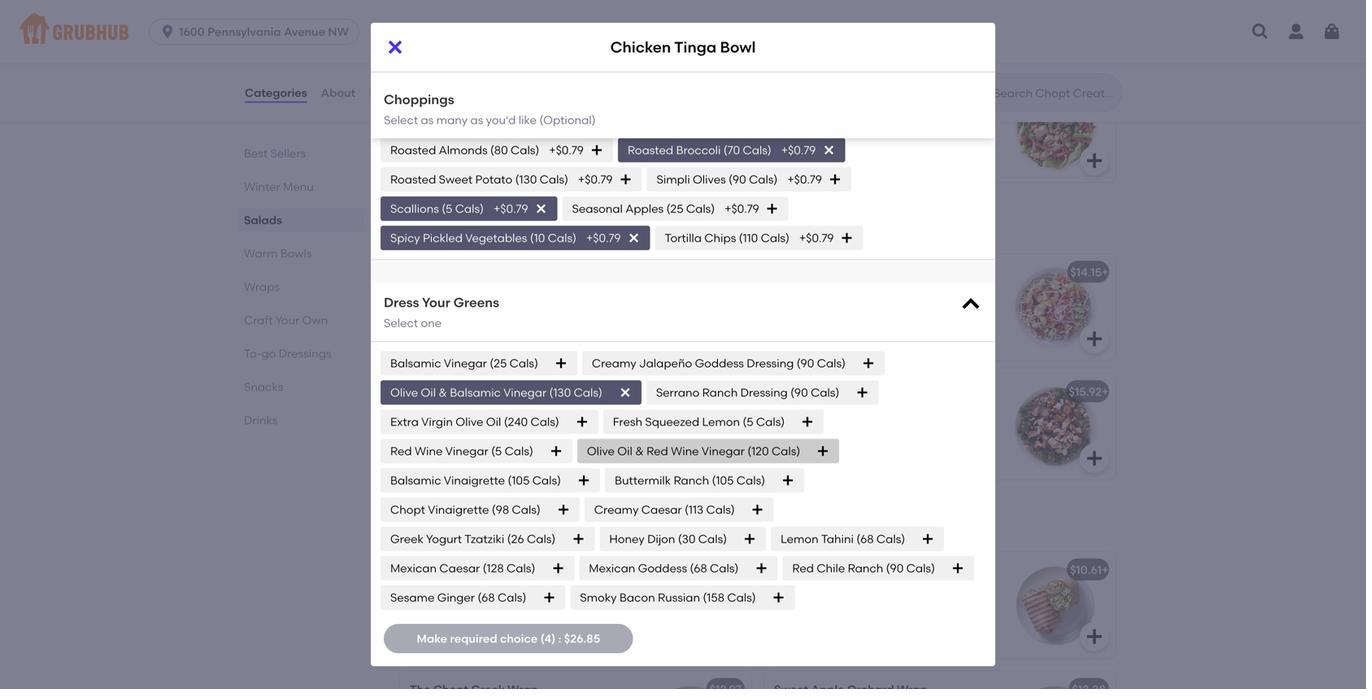 Task type: vqa. For each thing, say whether or not it's contained in the screenshot.
GAME DAY PACKAGES
no



Task type: locate. For each thing, give the bounding box(es) containing it.
roasted for roasted broccoli (70 cals)
[[628, 143, 674, 157]]

pita chips (130 cals)
[[391, 114, 503, 128]]

pickled inside panko fried chicken, pepper jack cheese, corn, grape tomatoes, pickled red onions, carrots, romaine
[[410, 23, 450, 37]]

chips down choppings
[[415, 114, 447, 128]]

mexican for mexican caesar wrap
[[775, 563, 822, 577]]

romaine inside grilled chicken, avocado, all-natural smoked bacon, cage-free egg, blue cheese, grape tomatoes, romaine
[[550, 143, 597, 157]]

1 vertical spatial vinaigrette
[[428, 503, 489, 516]]

$14.15 for $14.15 +
[[1071, 265, 1102, 279]]

dress
[[384, 295, 419, 311]]

tomatoes, up (50
[[522, 7, 578, 21]]

topped
[[536, 305, 576, 318]]

lemon
[[702, 415, 740, 429], [781, 532, 819, 546]]

tortilla down tinga,
[[483, 338, 519, 351]]

0 vertical spatial warm
[[397, 216, 448, 237]]

wraps up craft
[[244, 280, 280, 294]]

tortilla inside the cotija cheese, jalapeño peppers, tortilla chips, romaine
[[775, 602, 810, 616]]

(105 down "olive oil & red wine vinegar (120 cals)"
[[712, 473, 734, 487]]

chicken, inside grilled chicken, carrots, roasted broccoli, pickled red onions, roasted almonds, spinach, romaine
[[813, 110, 859, 124]]

2 horizontal spatial (5
[[743, 415, 754, 429]]

squeezed
[[645, 415, 700, 429]]

1 horizontal spatial chips
[[705, 231, 737, 245]]

mexican for mexican goddess (68 cals)
[[589, 561, 636, 575]]

make
[[417, 632, 448, 645]]

as
[[421, 113, 434, 127], [471, 113, 484, 127]]

balsamic down black
[[391, 356, 441, 370]]

1 horizontal spatial wine
[[671, 444, 699, 458]]

red up cotija
[[793, 561, 814, 575]]

tomatoes, down cage-
[[491, 143, 548, 157]]

0 vertical spatial carrots,
[[516, 23, 558, 37]]

1 vertical spatial pickled
[[825, 126, 865, 140]]

crispy chicken ranch salad image
[[630, 0, 752, 62]]

1 vertical spatial pepper
[[775, 7, 815, 21]]

0 vertical spatial bowls
[[452, 216, 503, 237]]

winter menu
[[244, 180, 314, 194]]

olive up extra
[[391, 386, 418, 399]]

(68 right tahini
[[857, 532, 874, 546]]

1 horizontal spatial (10
[[718, 26, 733, 40]]

(20
[[477, 26, 495, 40]]

romaine inside panko fried chicken, pepper jack cheese, corn, grape tomatoes, pickled red onions, carrots, romaine
[[561, 23, 607, 37]]

1 vertical spatial &
[[636, 444, 644, 458]]

1 vertical spatial kale
[[410, 606, 433, 619]]

tomatoes, up crispy
[[866, 0, 922, 4]]

red left (20
[[453, 23, 471, 37]]

0 vertical spatial goddess
[[459, 305, 508, 318]]

$15.33
[[704, 385, 738, 399]]

classic cobb salad image
[[630, 76, 752, 182]]

(105 up "(98"
[[508, 473, 530, 487]]

1 horizontal spatial $10.61 +
[[1071, 563, 1109, 577]]

goddess
[[459, 305, 508, 318], [695, 356, 744, 370], [638, 561, 688, 575]]

wraps up best seller
[[397, 514, 453, 534]]

0 vertical spatial jack
[[567, 0, 590, 4]]

jalapeño
[[856, 586, 905, 600]]

palm
[[446, 26, 474, 40]]

0 horizontal spatial wraps
[[244, 280, 280, 294]]

ranch for serrano
[[703, 386, 738, 399]]

grape inside grilled chicken, avocado, all-natural smoked bacon, cage-free egg, blue cheese, grape tomatoes, romaine
[[455, 143, 489, 157]]

2 (105 from the left
[[712, 473, 734, 487]]

(130 right potato
[[515, 172, 537, 186]]

kale caesar wrap
[[410, 566, 512, 580]]

pepper jack cheese (250 cals)
[[391, 85, 564, 98]]

potato
[[476, 172, 513, 186]]

corn, up shallots,
[[925, 0, 952, 4]]

red inside panko fried chicken, pepper jack cheese, corn, grape tomatoes, pickled red onions, carrots, romaine
[[453, 23, 471, 37]]

(50
[[530, 55, 547, 69]]

choice
[[437, 288, 474, 302], [500, 632, 538, 645]]

creamy
[[592, 356, 637, 370], [595, 503, 639, 516]]

with up topped
[[565, 288, 588, 302]]

scallions,
[[556, 338, 607, 351]]

(10 up parmesan crisps (90 cals)
[[718, 26, 733, 40]]

chips left (110
[[705, 231, 737, 245]]

(25
[[667, 202, 684, 216], [490, 356, 507, 370]]

0 vertical spatial oil
[[421, 386, 436, 399]]

spicy right lils
[[449, 55, 479, 69]]

grilled up smoked
[[410, 110, 446, 124]]

best down yogurt
[[420, 546, 441, 558]]

0 vertical spatial olive
[[391, 386, 418, 399]]

your for greens
[[422, 295, 451, 311]]

(68 for tahini
[[857, 532, 874, 546]]

goddess up $15.33 at the right bottom
[[695, 356, 744, 370]]

svg image
[[160, 24, 176, 40], [721, 31, 740, 51], [386, 37, 405, 57], [553, 114, 566, 127], [591, 144, 604, 157], [620, 173, 633, 186], [535, 202, 548, 215], [628, 232, 641, 245], [841, 232, 854, 245], [960, 293, 983, 316], [1085, 329, 1105, 348], [856, 386, 869, 399], [802, 415, 815, 428], [817, 445, 830, 458], [721, 449, 740, 468], [578, 474, 591, 487], [782, 474, 795, 487], [922, 532, 935, 545], [552, 562, 565, 575], [952, 562, 965, 575], [773, 591, 786, 604]]

balsamic up the chopt
[[391, 473, 441, 487]]

oil left (240
[[486, 415, 501, 429]]

1 $10.61 from the left
[[706, 563, 738, 577]]

0 vertical spatial chips,
[[521, 338, 554, 351]]

ranch up jalapeño
[[848, 561, 884, 575]]

0 vertical spatial lemon
[[702, 415, 740, 429]]

0 horizontal spatial (68
[[478, 591, 495, 604]]

+$0.79 for roasted broccoli (70 cals)
[[782, 143, 816, 157]]

caesar for mexican caesar (128 cals)
[[440, 561, 480, 575]]

avenue
[[284, 25, 325, 39]]

(130 down classic cobb salad
[[449, 114, 471, 128]]

mexican up cotija
[[775, 563, 822, 577]]

bowl
[[720, 38, 756, 56], [507, 385, 534, 399], [862, 385, 889, 399]]

pickled
[[423, 231, 463, 245]]

kale inside your choice of base drizzled with mexican goddess and topped with braised chicken tinga, avocado, black beans, tortilla chips, scallions, cotija cheese, marinated kale
[[550, 354, 573, 368]]

bowls down salads at the top of page
[[280, 247, 312, 260]]

the chopt greek wrap image
[[630, 671, 752, 689]]

1 vertical spatial onions,
[[889, 126, 928, 140]]

cheese, down mexican caesar wrap
[[811, 586, 853, 600]]

red for red chile ranch (90 cals)
[[793, 561, 814, 575]]

grape inside panko fried chicken, pepper jack cheese, corn, grape tomatoes, pickled red onions, carrots, romaine
[[486, 7, 519, 21]]

0 horizontal spatial bowl
[[507, 385, 534, 399]]

1 grilled from the left
[[410, 110, 446, 124]]

0 vertical spatial wraps
[[244, 280, 280, 294]]

svg image
[[1251, 22, 1271, 41], [1323, 22, 1342, 41], [823, 144, 836, 157], [721, 151, 740, 170], [1085, 151, 1105, 170], [829, 173, 842, 186], [766, 202, 779, 215], [721, 329, 740, 348], [555, 357, 568, 370], [862, 357, 875, 370], [619, 386, 632, 399], [576, 415, 589, 428], [550, 445, 563, 458], [1085, 449, 1105, 468], [557, 503, 570, 516], [752, 503, 765, 516], [572, 532, 585, 545], [744, 532, 757, 545], [755, 562, 768, 575], [543, 591, 556, 604], [1085, 627, 1105, 646]]

cheese, down panko
[[410, 7, 453, 21]]

1 vertical spatial peppers
[[482, 55, 527, 69]]

carrots, inside panko fried chicken, pepper jack cheese, corn, grape tomatoes, pickled red onions, carrots, romaine
[[516, 23, 558, 37]]

1 horizontal spatial onions,
[[889, 126, 928, 140]]

romaine inside aged parmesan, artisan croutons, kale & romaine
[[447, 606, 493, 619]]

2 horizontal spatial (68
[[857, 532, 874, 546]]

sweet apple orchard wrap image
[[994, 671, 1116, 689]]

chicken, inside grilled chicken, avocado, all-natural smoked bacon, cage-free egg, blue cheese, grape tomatoes, romaine
[[449, 110, 495, 124]]

one
[[421, 316, 442, 330]]

1 horizontal spatial bowl
[[720, 38, 756, 56]]

vinegar down "extra virgin olive oil (240 cals)"
[[446, 444, 489, 458]]

0 horizontal spatial red
[[391, 444, 412, 458]]

grilled for grilled chicken, carrots, roasted broccoli, pickled red onions, roasted almonds, spinach, romaine
[[775, 110, 811, 124]]

roasted up scallions
[[391, 172, 436, 186]]

+ for chinese chicken bowl
[[738, 385, 745, 399]]

onions,
[[474, 23, 513, 37], [889, 126, 928, 140]]

1 horizontal spatial (25
[[667, 202, 684, 216]]

best for best sellers
[[244, 146, 268, 160]]

parmesan crisps (90 cals)
[[667, 55, 812, 69]]

chips, up "marinated"
[[521, 338, 554, 351]]

1 vertical spatial select
[[384, 316, 418, 330]]

wine down virgin
[[415, 444, 443, 458]]

mama
[[391, 55, 426, 69]]

romaine inside grilled chicken, carrots, roasted broccoli, pickled red onions, roasted almonds, spinach, romaine
[[878, 143, 924, 157]]

vinaigrette up chopt vinaigrette (98 cals)
[[444, 473, 505, 487]]

1 horizontal spatial (130
[[515, 172, 537, 186]]

mexican up braised
[[410, 305, 456, 318]]

bowl right the tinga at top
[[720, 38, 756, 56]]

grilled inside grilled chicken, carrots, roasted broccoli, pickled red onions, roasted almonds, spinach, romaine
[[775, 110, 811, 124]]

0 horizontal spatial (105
[[508, 473, 530, 487]]

required
[[450, 632, 498, 645]]

sellers
[[271, 146, 306, 160]]

1 vertical spatial best
[[420, 546, 441, 558]]

balsamic up "extra virgin olive oil (240 cals)"
[[450, 386, 501, 399]]

warm down scallions
[[397, 216, 448, 237]]

0 horizontal spatial (25
[[490, 356, 507, 370]]

0 vertical spatial tortilla
[[483, 338, 519, 351]]

best sellers
[[244, 146, 306, 160]]

chopt
[[391, 503, 425, 516]]

1 horizontal spatial wrap
[[868, 563, 899, 577]]

tortilla inside your choice of base drizzled with mexican goddess and topped with braised chicken tinga, avocado, black beans, tortilla chips, scallions, cotija cheese, marinated kale
[[483, 338, 519, 351]]

corn, inside avocado, grape tomatoes, corn, pepper jack cheese, crispy shallots, romaine
[[925, 0, 952, 4]]

chicken left the tinga at top
[[611, 38, 671, 56]]

1 horizontal spatial red
[[868, 126, 886, 140]]

chicken, up spinach,
[[813, 110, 859, 124]]

creamy down 'scallions,'
[[592, 356, 637, 370]]

1 vertical spatial red
[[868, 126, 886, 140]]

seller
[[443, 546, 470, 558]]

0 vertical spatial avocado,
[[497, 110, 550, 124]]

2 $10.61 from the left
[[1071, 563, 1102, 577]]

0 vertical spatial tomatoes,
[[866, 0, 922, 4]]

vinegar down beans,
[[444, 356, 487, 370]]

(25 down "simpli"
[[667, 202, 684, 216]]

&
[[439, 386, 447, 399], [636, 444, 644, 458], [436, 606, 444, 619]]

cheese, down smoked
[[410, 143, 453, 157]]

bowl for chinese chicken bowl
[[507, 385, 534, 399]]

cheese, inside your choice of base drizzled with mexican goddess and topped with braised chicken tinga, avocado, black beans, tortilla chips, scallions, cotija cheese, marinated kale
[[444, 354, 486, 368]]

carrots, up (50
[[516, 23, 558, 37]]

pepper down avocado,
[[775, 7, 815, 21]]

avocado, inside grilled chicken, avocado, all-natural smoked bacon, cage-free egg, blue cheese, grape tomatoes, romaine
[[497, 110, 550, 124]]

0 vertical spatial pepper
[[523, 0, 564, 4]]

(5 for fresh squeezed lemon (5 cals)
[[743, 415, 754, 429]]

creamy up honey
[[595, 503, 639, 516]]

0 vertical spatial kale
[[550, 354, 573, 368]]

2 vertical spatial oil
[[618, 444, 633, 458]]

sweet
[[439, 172, 473, 186]]

(80
[[491, 143, 508, 157]]

0 vertical spatial chips
[[415, 114, 447, 128]]

0 horizontal spatial tortilla
[[483, 338, 519, 351]]

wrap up aged parmesan, artisan croutons, kale & romaine
[[481, 566, 512, 580]]

carrots, up spinach,
[[862, 110, 904, 124]]

roasted sweet potato (130 cals)
[[391, 172, 569, 186]]

go
[[262, 347, 276, 360]]

& up virgin
[[439, 386, 447, 399]]

0 horizontal spatial pickled
[[410, 23, 450, 37]]

mama lils spicy peppers (50 cals)
[[391, 55, 579, 69]]

cheese, inside panko fried chicken, pepper jack cheese, corn, grape tomatoes, pickled red onions, carrots, romaine
[[410, 7, 453, 21]]

0 horizontal spatial choice
[[437, 288, 474, 302]]

2 select from the top
[[384, 316, 418, 330]]

and
[[511, 305, 533, 318]]

1 vertical spatial tortilla
[[775, 602, 810, 616]]

red up spinach,
[[868, 126, 886, 140]]

$10.61
[[706, 563, 738, 577], [1071, 563, 1102, 577]]

broccoli
[[676, 143, 721, 157]]

olive down the fresh
[[587, 444, 615, 458]]

main navigation navigation
[[0, 0, 1367, 63]]

select down dress on the top left
[[384, 316, 418, 330]]

(90 up jalapeño
[[887, 561, 904, 575]]

cals)
[[497, 26, 526, 40], [736, 26, 765, 40], [550, 55, 579, 69], [784, 55, 812, 69], [535, 85, 564, 98], [474, 114, 503, 128], [683, 114, 711, 128], [511, 143, 540, 157], [743, 143, 772, 157], [540, 172, 569, 186], [749, 172, 778, 186], [455, 202, 484, 216], [687, 202, 715, 216], [548, 231, 577, 245], [761, 231, 790, 245], [510, 356, 539, 370], [817, 356, 846, 370], [574, 386, 603, 399], [811, 386, 840, 399], [531, 415, 560, 429], [757, 415, 785, 429], [505, 444, 534, 458], [772, 444, 801, 458], [533, 473, 561, 487], [737, 473, 766, 487], [512, 503, 541, 516], [707, 503, 735, 516], [527, 532, 556, 546], [699, 532, 727, 546], [877, 532, 906, 546], [507, 561, 536, 575], [710, 561, 739, 575], [907, 561, 936, 575], [498, 591, 527, 604], [728, 591, 756, 604]]

(5 for red wine vinegar (5 cals)
[[491, 444, 502, 458]]

1 vertical spatial bowls
[[280, 247, 312, 260]]

+
[[1102, 265, 1109, 279], [738, 385, 745, 399], [1102, 385, 1109, 399], [738, 563, 745, 577], [1102, 563, 1109, 577]]

1 vertical spatial (5
[[743, 415, 754, 429]]

dressing up "blissful"
[[747, 356, 794, 370]]

bowl for chicken tinga bowl
[[720, 38, 756, 56]]

+$0.79 for roasted sweet potato (130 cals)
[[578, 172, 613, 186]]

kale
[[410, 566, 435, 580]]

hearts of palm (20 cals)
[[391, 26, 526, 40]]

tortilla down cotija
[[775, 602, 810, 616]]

vinaigrette for chopt
[[428, 503, 489, 516]]

$14.15
[[1075, 87, 1106, 101], [1071, 265, 1102, 279]]

+$0.79 for spicy pickled vegetables (10 cals)
[[587, 231, 621, 245]]

0 horizontal spatial olive
[[391, 386, 418, 399]]

grilled inside grilled chicken, avocado, all-natural smoked bacon, cage-free egg, blue cheese, grape tomatoes, romaine
[[410, 110, 446, 124]]

wine
[[415, 444, 443, 458], [671, 444, 699, 458]]

avocado, inside your choice of base drizzled with mexican goddess and topped with braised chicken tinga, avocado, black beans, tortilla chips, scallions, cotija cheese, marinated kale
[[535, 321, 587, 335]]

mexican up sesame
[[391, 561, 437, 575]]

beets
[[629, 114, 660, 128]]

chicken, inside panko fried chicken, pepper jack cheese, corn, grape tomatoes, pickled red onions, carrots, romaine
[[475, 0, 521, 4]]

mexican for mexican caesar (128 cals)
[[391, 561, 437, 575]]

tomatoes, inside avocado, grape tomatoes, corn, pepper jack cheese, crispy shallots, romaine
[[866, 0, 922, 4]]

red wine vinegar (5 cals)
[[391, 444, 534, 458]]

cheese,
[[410, 7, 453, 21], [843, 7, 886, 21], [410, 143, 453, 157], [444, 354, 486, 368], [811, 586, 853, 600]]

2 horizontal spatial olive
[[587, 444, 615, 458]]

about
[[321, 86, 356, 100]]

grape right avocado,
[[829, 0, 863, 4]]

1 select from the top
[[384, 113, 418, 127]]

panko
[[410, 0, 444, 4]]

dressing right $15.33 at the right bottom
[[741, 386, 788, 399]]

bowls down scallions (5 cals)
[[452, 216, 503, 237]]

0 vertical spatial $14.15
[[1075, 87, 1106, 101]]

(130 down 'scallions,'
[[550, 386, 571, 399]]

jalapeño left the tinga at top
[[614, 26, 667, 40]]

(5 down serrano ranch dressing (90 cals)
[[743, 415, 754, 429]]

(10 right the vegetables
[[530, 231, 545, 245]]

oil up virgin
[[421, 386, 436, 399]]

Search Chopt Creative Salad Co. search field
[[993, 85, 1117, 101]]

avocado,
[[775, 0, 827, 4]]

2 horizontal spatial oil
[[618, 444, 633, 458]]

0 horizontal spatial kale
[[410, 606, 433, 619]]

0 horizontal spatial wine
[[415, 444, 443, 458]]

pepper
[[523, 0, 564, 4], [775, 7, 815, 21]]

spinach,
[[828, 143, 875, 157]]

wrap up jalapeño
[[868, 563, 899, 577]]

mexican caesar wrap image
[[994, 552, 1116, 658]]

choppings
[[384, 92, 454, 107]]

2 vertical spatial goddess
[[638, 561, 688, 575]]

1 vertical spatial jack
[[818, 7, 841, 21]]

1 vertical spatial jalapeño
[[639, 356, 693, 370]]

warm down salads at the top of page
[[244, 247, 278, 260]]

goddess inside your choice of base drizzled with mexican goddess and topped with braised chicken tinga, avocado, black beans, tortilla chips, scallions, cotija cheese, marinated kale
[[459, 305, 508, 318]]

your inside dress your greens select one
[[422, 295, 451, 311]]

vinegar left (120
[[702, 444, 745, 458]]

your choice of base drizzled with mexican goddess and topped with braised chicken tinga, avocado, black beans, tortilla chips, scallions, cotija cheese, marinated kale button
[[400, 254, 752, 368]]

1 vertical spatial $14.15
[[1071, 265, 1102, 279]]

grape down bacon,
[[455, 143, 489, 157]]

dressings
[[279, 347, 332, 360]]

wrap
[[868, 563, 899, 577], [481, 566, 512, 580]]

balsamic for vinaigrette
[[391, 473, 441, 487]]

& down aged
[[436, 606, 444, 619]]

(68 up the (158
[[690, 561, 708, 575]]

pepper up (50
[[523, 0, 564, 4]]

red inside grilled chicken, carrots, roasted broccoli, pickled red onions, roasted almonds, spinach, romaine
[[868, 126, 886, 140]]

wrap for kale caesar wrap
[[481, 566, 512, 580]]

chicken, for broccoli,
[[813, 110, 859, 124]]

with up 'scallions,'
[[579, 305, 602, 318]]

1 vertical spatial spicy
[[391, 231, 420, 245]]

1 horizontal spatial jack
[[818, 7, 841, 21]]

0 vertical spatial &
[[439, 386, 447, 399]]

(5 up pickled
[[442, 202, 453, 216]]

1 vertical spatial (130
[[515, 172, 537, 186]]

ginger
[[437, 591, 475, 604]]

2 grilled from the left
[[775, 110, 811, 124]]

balsamic
[[391, 356, 441, 370], [450, 386, 501, 399], [391, 473, 441, 487]]

1 vertical spatial tomatoes,
[[522, 7, 578, 21]]

1 horizontal spatial warm
[[397, 216, 448, 237]]

1 vertical spatial creamy
[[595, 503, 639, 516]]

roasted down smoked
[[391, 143, 436, 157]]

goddess down of on the left top of the page
[[459, 305, 508, 318]]

1 horizontal spatial tortilla
[[775, 602, 810, 616]]

kale inside aged parmesan, artisan croutons, kale & romaine
[[410, 606, 433, 619]]

chicken, up (20
[[475, 0, 521, 4]]

balsamic for vinegar
[[391, 356, 441, 370]]

pickled down panko
[[410, 23, 450, 37]]

russian
[[658, 591, 700, 604]]

chips for pita
[[415, 114, 447, 128]]

chicken tinga bowl image
[[630, 254, 752, 360]]

& for balsamic
[[439, 386, 447, 399]]

chicken up "extra virgin olive oil (240 cals)"
[[458, 385, 504, 399]]

olive down chinese chicken bowl
[[456, 415, 484, 429]]

2 wine from the left
[[671, 444, 699, 458]]

bowl right harvest on the bottom right of page
[[862, 385, 889, 399]]

1 (105 from the left
[[508, 473, 530, 487]]

you'd
[[486, 113, 516, 127]]

onions, inside grilled chicken, carrots, roasted broccoli, pickled red onions, roasted almonds, spinach, romaine
[[889, 126, 928, 140]]

choice left of on the left top of the page
[[437, 288, 474, 302]]

(25 for apples
[[667, 202, 684, 216]]

grilled chicken, avocado, all-natural smoked bacon, cage-free egg, blue cheese, grape tomatoes, romaine
[[410, 110, 610, 157]]

lemon tahini (68 cals)
[[781, 532, 906, 546]]

1 vertical spatial balsamic
[[450, 386, 501, 399]]

beans,
[[443, 338, 480, 351]]

0 vertical spatial choice
[[437, 288, 474, 302]]

wraps
[[244, 280, 280, 294], [397, 514, 453, 534]]

1 horizontal spatial best
[[420, 546, 441, 558]]

(90
[[763, 55, 781, 69], [729, 172, 747, 186], [797, 356, 815, 370], [791, 386, 808, 399], [887, 561, 904, 575]]

ranch down "olive oil & red wine vinegar (120 cals)"
[[674, 473, 710, 487]]

(25 up olive oil & balsamic vinegar (130 cals)
[[490, 356, 507, 370]]

your for own
[[275, 313, 300, 327]]

spicy down scallions
[[391, 231, 420, 245]]

greens
[[454, 295, 499, 311]]

2 vertical spatial tomatoes,
[[491, 143, 548, 157]]

chicken tinga bowl
[[611, 38, 756, 56]]

choice left (4)
[[500, 632, 538, 645]]

bowl for blissful harvest bowl
[[862, 385, 889, 399]]

0 vertical spatial grape
[[829, 0, 863, 4]]

1 vertical spatial dressing
[[741, 386, 788, 399]]

0 vertical spatial spicy
[[449, 55, 479, 69]]

(90 right olives
[[729, 172, 747, 186]]

1 horizontal spatial olive
[[456, 415, 484, 429]]

1 horizontal spatial (105
[[712, 473, 734, 487]]

avocado, grape tomatoes, corn, pepper jack cheese, crispy shallots, romaine
[[775, 0, 969, 37]]

0 vertical spatial (25
[[667, 202, 684, 216]]

warm bowls down salads at the top of page
[[244, 247, 312, 260]]

kale caesar wrap image
[[630, 552, 752, 658]]

0 vertical spatial red
[[453, 23, 471, 37]]

vinaigrette for balsamic
[[444, 473, 505, 487]]

0 horizontal spatial onions,
[[474, 23, 513, 37]]

+$0.79 for seasonal apples (25 cals)
[[725, 202, 760, 216]]

0 vertical spatial ranch
[[703, 386, 738, 399]]

warm bowls down scallions (5 cals)
[[397, 216, 503, 237]]

0 horizontal spatial bowls
[[280, 247, 312, 260]]

& up buttermilk
[[636, 444, 644, 458]]

1 horizontal spatial (5
[[491, 444, 502, 458]]

0 horizontal spatial best
[[244, 146, 268, 160]]

mexican up smoky
[[589, 561, 636, 575]]

0 horizontal spatial chips,
[[521, 338, 554, 351]]

harvest
[[816, 385, 859, 399]]

+$0.79 for pita chips (130 cals)
[[512, 114, 547, 128]]

grilled for grilled chicken, avocado, all-natural smoked bacon, cage-free egg, blue cheese, grape tomatoes, romaine
[[410, 110, 446, 124]]

many
[[437, 113, 468, 127]]

+$0.79 for tortilla chips (110 cals)
[[800, 231, 834, 245]]

red up buttermilk
[[647, 444, 669, 458]]

(5 up the "balsamic vinaigrette (105 cals)"
[[491, 444, 502, 458]]

grape up (20
[[486, 7, 519, 21]]

oil down the fresh
[[618, 444, 633, 458]]

red down extra
[[391, 444, 412, 458]]

1 horizontal spatial grilled
[[775, 110, 811, 124]]

all-
[[552, 110, 570, 124]]

0 horizontal spatial chicken
[[458, 385, 504, 399]]

0 horizontal spatial pepper
[[523, 0, 564, 4]]

1 vertical spatial (68
[[690, 561, 708, 575]]



Task type: describe. For each thing, give the bounding box(es) containing it.
0 vertical spatial dressing
[[747, 356, 794, 370]]

yogurt
[[426, 532, 462, 546]]

red for red wine vinegar (5 cals)
[[391, 444, 412, 458]]

(128
[[483, 561, 504, 575]]

(90 up "blissful"
[[797, 356, 815, 370]]

balsamic vinegar (25 cals)
[[391, 356, 539, 370]]

0 horizontal spatial spicy
[[391, 231, 420, 245]]

0 horizontal spatial (10
[[530, 231, 545, 245]]

(105 for vinaigrette
[[508, 473, 530, 487]]

1 horizontal spatial bowls
[[452, 216, 503, 237]]

1 $10.61 + from the left
[[706, 563, 745, 577]]

cheese
[[463, 85, 505, 98]]

2 horizontal spatial (130
[[550, 386, 571, 399]]

extra
[[391, 415, 419, 429]]

(120
[[748, 444, 769, 458]]

onions, inside panko fried chicken, pepper jack cheese, corn, grape tomatoes, pickled red onions, carrots, romaine
[[474, 23, 513, 37]]

1 vertical spatial with
[[579, 305, 602, 318]]

roasted for roasted almonds (80 cals)
[[391, 143, 436, 157]]

svg image inside 1600 pennsylvania avenue nw button
[[160, 24, 176, 40]]

chips, inside your choice of base drizzled with mexican goddess and topped with braised chicken tinga, avocado, black beans, tortilla chips, scallions, cotija cheese, marinated kale
[[521, 338, 554, 351]]

(98
[[492, 503, 509, 516]]

1 horizontal spatial spicy
[[449, 55, 479, 69]]

1 horizontal spatial red
[[647, 444, 669, 458]]

pennsylvania
[[207, 25, 281, 39]]

artisan
[[505, 589, 544, 603]]

2 as from the left
[[471, 113, 484, 127]]

reviews
[[369, 86, 415, 100]]

0 horizontal spatial warm bowls
[[244, 247, 312, 260]]

simpli
[[657, 172, 690, 186]]

simpli olives (90 cals)
[[657, 172, 778, 186]]

sesame ginger chicken salad image
[[994, 76, 1116, 182]]

romaine inside avocado, grape tomatoes, corn, pepper jack cheese, crispy shallots, romaine
[[775, 23, 821, 37]]

pita
[[391, 114, 412, 128]]

sesame ginger (68 cals)
[[391, 591, 527, 604]]

chips, inside the cotija cheese, jalapeño peppers, tortilla chips, romaine
[[813, 602, 845, 616]]

cobb
[[454, 87, 485, 101]]

tinga,
[[500, 321, 532, 335]]

roasted almonds (80 cals)
[[391, 143, 540, 157]]

(113
[[685, 503, 704, 516]]

caesar for kale caesar wrap
[[437, 566, 478, 580]]

:
[[559, 632, 562, 645]]

pepper
[[391, 85, 430, 98]]

0 vertical spatial warm bowls
[[397, 216, 503, 237]]

best for best seller
[[420, 546, 441, 558]]

vegetables
[[465, 231, 528, 245]]

(90 left harvest on the bottom right of page
[[791, 386, 808, 399]]

1 vertical spatial chicken
[[458, 385, 504, 399]]

0 vertical spatial (10
[[718, 26, 733, 40]]

pepper inside panko fried chicken, pepper jack cheese, corn, grape tomatoes, pickled red onions, carrots, romaine
[[523, 0, 564, 4]]

parmesan
[[667, 55, 723, 69]]

chinese chicken bowl
[[410, 385, 534, 399]]

(90 right the crisps
[[763, 55, 781, 69]]

oil for olive oil & red wine vinegar (120 cals)
[[618, 444, 633, 458]]

0 vertical spatial chicken
[[611, 38, 671, 56]]

wrap for mexican caesar wrap
[[868, 563, 899, 577]]

your choice of base drizzled with mexican goddess and topped with braised chicken tinga, avocado, black beans, tortilla chips, scallions, cotija cheese, marinated kale
[[410, 288, 607, 368]]

santa fe salad image
[[994, 0, 1116, 62]]

$15.92 +
[[1069, 385, 1109, 399]]

tomatoes, inside grilled chicken, avocado, all-natural smoked bacon, cage-free egg, blue cheese, grape tomatoes, romaine
[[491, 143, 548, 157]]

your inside your choice of base drizzled with mexican goddess and topped with braised chicken tinga, avocado, black beans, tortilla chips, scallions, cotija cheese, marinated kale
[[410, 288, 434, 302]]

oil for olive oil & balsamic vinegar (130 cals)
[[421, 386, 436, 399]]

chicken, for natural
[[449, 110, 495, 124]]

bacon
[[620, 591, 655, 604]]

1 vertical spatial wraps
[[397, 514, 453, 534]]

+ for mexican caesar wrap
[[1102, 563, 1109, 577]]

carrots, inside grilled chicken, carrots, roasted broccoli, pickled red onions, roasted almonds, spinach, romaine
[[862, 110, 904, 124]]

mexican inside your choice of base drizzled with mexican goddess and topped with braised chicken tinga, avocado, black beans, tortilla chips, scallions, cotija cheese, marinated kale
[[410, 305, 456, 318]]

ranch for buttermilk
[[674, 473, 710, 487]]

bacon,
[[456, 126, 495, 140]]

red chile ranch (90 cals)
[[793, 561, 936, 575]]

aged
[[410, 589, 440, 603]]

+$0.79 for simpli olives (90 cals)
[[788, 172, 822, 186]]

panko fried chicken, pepper jack cheese, corn, grape tomatoes, pickled red onions, carrots, romaine button
[[400, 0, 752, 62]]

blissful harvest bowl image
[[994, 374, 1116, 479]]

purple beets (30 cals)
[[591, 114, 711, 128]]

(68 for ginger
[[478, 591, 495, 604]]

+ for blissful harvest bowl
[[1102, 385, 1109, 399]]

purple
[[591, 114, 626, 128]]

peppers,
[[908, 586, 956, 600]]

1 vertical spatial warm
[[244, 247, 278, 260]]

balsamic vinaigrette (105 cals)
[[391, 473, 561, 487]]

avocado, grape tomatoes, corn, pepper jack cheese, crispy shallots, romaine button
[[765, 0, 1116, 62]]

(105 for ranch
[[712, 473, 734, 487]]

seasonal
[[572, 202, 623, 216]]

lils
[[429, 55, 446, 69]]

(70
[[724, 143, 740, 157]]

1 vertical spatial olive
[[456, 415, 484, 429]]

menu
[[283, 180, 314, 194]]

romaine inside the cotija cheese, jalapeño peppers, tortilla chips, romaine
[[848, 602, 894, 616]]

0 vertical spatial with
[[565, 288, 588, 302]]

vinegar up (240
[[504, 386, 547, 399]]

0 vertical spatial peppers
[[670, 26, 715, 40]]

tahini
[[822, 532, 854, 546]]

1600 pennsylvania avenue nw
[[179, 25, 349, 39]]

(240
[[504, 415, 528, 429]]

drinks
[[244, 413, 278, 427]]

seasonal apples (25 cals)
[[572, 202, 715, 216]]

cotija cheese, jalapeño peppers, tortilla chips, romaine
[[775, 586, 956, 616]]

1 wine from the left
[[415, 444, 443, 458]]

virgin
[[422, 415, 453, 429]]

apples
[[626, 202, 664, 216]]

0 vertical spatial (5
[[442, 202, 453, 216]]

jack inside panko fried chicken, pepper jack cheese, corn, grape tomatoes, pickled red onions, carrots, romaine
[[567, 0, 590, 4]]

serrano
[[656, 386, 700, 399]]

select inside dress your greens select one
[[384, 316, 418, 330]]

jack
[[433, 85, 461, 98]]

corn, inside panko fried chicken, pepper jack cheese, corn, grape tomatoes, pickled red onions, carrots, romaine
[[455, 7, 483, 21]]

0 horizontal spatial (130
[[449, 114, 471, 128]]

spicy pickled vegetables (10 cals)
[[391, 231, 577, 245]]

hearts
[[391, 26, 427, 40]]

mexican goddess (68 cals)
[[589, 561, 739, 575]]

& for red
[[636, 444, 644, 458]]

honey dijon (30 cals)
[[610, 532, 727, 546]]

craft your own
[[244, 313, 328, 327]]

cheese, inside grilled chicken, avocado, all-natural smoked bacon, cage-free egg, blue cheese, grape tomatoes, romaine
[[410, 143, 453, 157]]

blissful harvest bowl
[[775, 385, 889, 399]]

olive for olive oil & red wine vinegar (120 cals)
[[587, 444, 615, 458]]

braised
[[410, 321, 452, 335]]

roasted for roasted sweet potato (130 cals)
[[391, 172, 436, 186]]

nw
[[328, 25, 349, 39]]

smoky
[[580, 591, 617, 604]]

1 vertical spatial oil
[[486, 415, 501, 429]]

2 $10.61 + from the left
[[1071, 563, 1109, 577]]

select inside choppings select as many as you'd like (optional)
[[384, 113, 418, 127]]

(30 for dijon
[[678, 532, 696, 546]]

chips for tortilla
[[705, 231, 737, 245]]

grape inside avocado, grape tomatoes, corn, pepper jack cheese, crispy shallots, romaine
[[829, 0, 863, 4]]

$26.85
[[564, 632, 601, 645]]

like
[[519, 113, 537, 127]]

chinese
[[410, 385, 455, 399]]

pickled inside grilled chicken, carrots, roasted broccoli, pickled red onions, roasted almonds, spinach, romaine
[[825, 126, 865, 140]]

(25 for vinegar
[[490, 356, 507, 370]]

chinese chicken bowl image
[[630, 374, 752, 479]]

greek yogurt tzatziki (26 cals)
[[391, 532, 556, 546]]

creamy for creamy caesar (113 cals)
[[595, 503, 639, 516]]

grilled chicken, carrots, roasted broccoli, pickled red onions, roasted almonds, spinach, romaine
[[775, 110, 974, 157]]

tinga
[[675, 38, 717, 56]]

sesame
[[391, 591, 435, 604]]

1 as from the left
[[421, 113, 434, 127]]

1 vertical spatial lemon
[[781, 532, 819, 546]]

aged parmesan, artisan croutons, kale & romaine
[[410, 589, 598, 619]]

2 vertical spatial ranch
[[848, 561, 884, 575]]

pepper inside avocado, grape tomatoes, corn, pepper jack cheese, crispy shallots, romaine
[[775, 7, 815, 21]]

chile
[[817, 561, 846, 575]]

cheese, inside the cotija cheese, jalapeño peppers, tortilla chips, romaine
[[811, 586, 853, 600]]

serrano ranch dressing (90 cals)
[[656, 386, 840, 399]]

0 vertical spatial jalapeño
[[614, 26, 667, 40]]

classic
[[410, 87, 451, 101]]

(250
[[508, 85, 532, 98]]

base
[[491, 288, 518, 302]]

+$0.79 for roasted almonds (80 cals)
[[549, 143, 584, 157]]

1 vertical spatial roasted
[[931, 126, 974, 140]]

2 horizontal spatial goddess
[[695, 356, 744, 370]]

shallots,
[[924, 7, 969, 21]]

jack inside avocado, grape tomatoes, corn, pepper jack cheese, crispy shallots, romaine
[[818, 7, 841, 21]]

(30 for beets
[[662, 114, 680, 128]]

reviews button
[[369, 63, 416, 122]]

egg,
[[555, 126, 580, 140]]

$14.15 for $14.15
[[1075, 87, 1106, 101]]

to-
[[244, 347, 262, 360]]

& inside aged parmesan, artisan croutons, kale & romaine
[[436, 606, 444, 619]]

olive for olive oil & balsamic vinegar (130 cals)
[[391, 386, 418, 399]]

cage-
[[498, 126, 531, 140]]

1 vertical spatial choice
[[500, 632, 538, 645]]

0 vertical spatial roasted
[[907, 110, 950, 124]]

blissful
[[775, 385, 813, 399]]

choice inside your choice of base drizzled with mexican goddess and topped with braised chicken tinga, avocado, black beans, tortilla chips, scallions, cotija cheese, marinated kale
[[437, 288, 474, 302]]

creamy for creamy jalapeño goddess dressing (90 cals)
[[592, 356, 637, 370]]

cheese, inside avocado, grape tomatoes, corn, pepper jack cheese, crispy shallots, romaine
[[843, 7, 886, 21]]

tortilla
[[665, 231, 702, 245]]

of
[[477, 288, 488, 302]]

+$0.79 for scallions (5 cals)
[[494, 202, 528, 216]]

caesar for creamy caesar (113 cals)
[[642, 503, 682, 516]]

scallions
[[391, 202, 439, 216]]

black
[[410, 338, 441, 351]]

tomatoes, inside panko fried chicken, pepper jack cheese, corn, grape tomatoes, pickled red onions, carrots, romaine
[[522, 7, 578, 21]]

greek
[[391, 532, 424, 546]]

mediterranean tahini bowl image
[[994, 254, 1116, 360]]

creamy jalapeño goddess dressing (90 cals)
[[592, 356, 846, 370]]

caesar for mexican caesar wrap
[[825, 563, 866, 577]]

dijon
[[648, 532, 676, 546]]

blue
[[583, 126, 607, 140]]

olives
[[693, 172, 726, 186]]

(68 for goddess
[[690, 561, 708, 575]]



